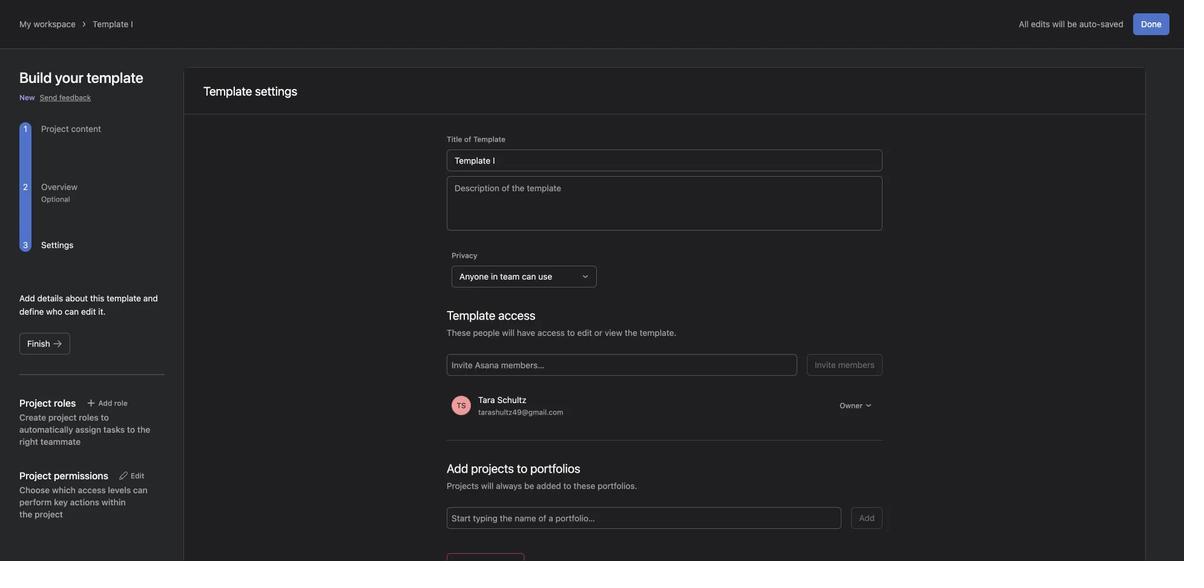 Task type: locate. For each thing, give the bounding box(es) containing it.
template settings
[[204, 84, 298, 98]]

my
[[19, 19, 31, 29]]

automatically
[[19, 425, 73, 435]]

build your template
[[19, 69, 143, 86]]

0 vertical spatial the
[[625, 328, 638, 338]]

will
[[1053, 19, 1066, 29], [502, 328, 515, 338], [481, 481, 494, 491]]

template
[[93, 19, 129, 29], [474, 135, 506, 144]]

add details about this template and define who can edit it.
[[19, 294, 158, 317]]

done
[[1142, 19, 1163, 29]]

have
[[517, 328, 536, 338]]

to left "these"
[[564, 481, 572, 491]]

0 horizontal spatial access
[[78, 486, 106, 496]]

anyone in team can use
[[460, 272, 553, 282]]

perform
[[19, 498, 52, 508]]

template i
[[93, 19, 133, 29]]

1 horizontal spatial be
[[1068, 19, 1078, 29]]

will right edits
[[1053, 19, 1066, 29]]

these
[[447, 328, 471, 338]]

access inside choose which access levels can perform key actions within the project
[[78, 486, 106, 496]]

0 vertical spatial edit
[[81, 307, 96, 317]]

will inside "add projects to portfolios projects will always be added to these portfolios."
[[481, 481, 494, 491]]

portfolios.
[[598, 481, 638, 491]]

edit left or
[[578, 328, 593, 338]]

access
[[538, 328, 565, 338], [78, 486, 106, 496]]

all
[[1020, 19, 1029, 29]]

None text field
[[447, 150, 883, 171]]

will inside "template access these people will have access to edit or view the template."
[[502, 328, 515, 338]]

the right tasks on the left bottom
[[137, 425, 150, 435]]

1 horizontal spatial template
[[474, 135, 506, 144]]

details
[[37, 294, 63, 304]]

0 vertical spatial will
[[1053, 19, 1066, 29]]

can down about
[[65, 307, 79, 317]]

the project
[[19, 510, 63, 520]]

anyone
[[460, 272, 489, 282]]

2 vertical spatial will
[[481, 481, 494, 491]]

be
[[1068, 19, 1078, 29], [525, 481, 535, 491]]

1 horizontal spatial edit
[[578, 328, 593, 338]]

add inside "add projects to portfolios projects will always be added to these portfolios."
[[447, 462, 469, 476]]

1 vertical spatial be
[[525, 481, 535, 491]]

workspace
[[34, 19, 76, 29]]

1 horizontal spatial can
[[133, 486, 148, 496]]

1 vertical spatial template
[[474, 135, 506, 144]]

people
[[473, 328, 500, 338]]

0 horizontal spatial edit
[[81, 307, 96, 317]]

to
[[568, 328, 575, 338], [101, 413, 109, 423], [127, 425, 135, 435], [564, 481, 572, 491]]

2 horizontal spatial will
[[1053, 19, 1066, 29]]

add inside add details about this template and define who can edit it.
[[19, 294, 35, 304]]

projects
[[447, 481, 479, 491]]

add
[[19, 294, 35, 304], [98, 399, 112, 408], [447, 462, 469, 476], [860, 513, 875, 523]]

tara schultz tarashultz49@gmail.com
[[479, 395, 564, 417]]

create project roles to automatically assign tasks to the right teammate
[[19, 413, 150, 447]]

1 horizontal spatial access
[[538, 328, 565, 338]]

to down add role button
[[101, 413, 109, 423]]

1 vertical spatial the
[[137, 425, 150, 435]]

add role button
[[81, 395, 133, 412]]

1 vertical spatial edit
[[578, 328, 593, 338]]

template right of
[[474, 135, 506, 144]]

to left or
[[568, 328, 575, 338]]

send
[[40, 93, 57, 102]]

2
[[23, 182, 28, 192]]

project roles
[[19, 398, 76, 409]]

the right view
[[625, 328, 638, 338]]

1 vertical spatial access
[[78, 486, 106, 496]]

0 horizontal spatial template
[[93, 19, 129, 29]]

new
[[19, 93, 35, 102]]

these
[[574, 481, 596, 491]]

build
[[19, 69, 52, 86]]

team
[[500, 272, 520, 282]]

invite members button
[[808, 354, 883, 376]]

invite
[[815, 360, 836, 370]]

can inside choose which access levels can perform key actions within the project
[[133, 486, 148, 496]]

settings button
[[41, 240, 74, 250]]

tara
[[479, 395, 495, 405]]

0 vertical spatial template
[[93, 19, 129, 29]]

0 horizontal spatial be
[[525, 481, 535, 491]]

overview optional
[[41, 182, 78, 204]]

access right have
[[538, 328, 565, 338]]

to right tasks on the left bottom
[[127, 425, 135, 435]]

edit
[[131, 472, 144, 480]]

my workspace
[[19, 19, 76, 29]]

will left have
[[502, 328, 515, 338]]

will down the projects
[[481, 481, 494, 491]]

template left the i
[[93, 19, 129, 29]]

be inside "add projects to portfolios projects will always be added to these portfolios."
[[525, 481, 535, 491]]

template access
[[447, 308, 536, 323]]

schultz
[[498, 395, 527, 405]]

title
[[447, 135, 463, 144]]

0 vertical spatial access
[[538, 328, 565, 338]]

and
[[143, 294, 158, 304]]

1 vertical spatial will
[[502, 328, 515, 338]]

edit
[[81, 307, 96, 317], [578, 328, 593, 338]]

add projects to portfolios projects will always be added to these portfolios.
[[447, 462, 638, 491]]

project content button
[[41, 124, 101, 134]]

3
[[23, 240, 28, 250]]

project content
[[41, 124, 101, 134]]

edit left it.
[[81, 307, 96, 317]]

0 horizontal spatial can
[[65, 307, 79, 317]]

access up actions
[[78, 486, 106, 496]]

be left the auto-
[[1068, 19, 1078, 29]]

overview
[[41, 182, 78, 192]]

role
[[114, 399, 128, 408]]

1 horizontal spatial will
[[502, 328, 515, 338]]

1
[[24, 124, 27, 134]]

2 vertical spatial can
[[133, 486, 148, 496]]

2 horizontal spatial can
[[522, 272, 536, 282]]

new send feedback
[[19, 93, 91, 102]]

be left added
[[525, 481, 535, 491]]

can left use
[[522, 272, 536, 282]]

to inside "template access these people will have access to edit or view the template."
[[568, 328, 575, 338]]

invite members
[[815, 360, 875, 370]]

Invite Asana members… text field
[[452, 358, 554, 373]]

the
[[625, 328, 638, 338], [137, 425, 150, 435]]

can
[[522, 272, 536, 282], [65, 307, 79, 317], [133, 486, 148, 496]]

can down edit
[[133, 486, 148, 496]]

project permissions
[[19, 470, 108, 482]]

optional
[[41, 195, 70, 204]]

0 horizontal spatial will
[[481, 481, 494, 491]]

content
[[71, 124, 101, 134]]

1 horizontal spatial the
[[625, 328, 638, 338]]

0 vertical spatial can
[[522, 272, 536, 282]]

within
[[102, 498, 126, 508]]

access inside "template access these people will have access to edit or view the template."
[[538, 328, 565, 338]]

0 horizontal spatial the
[[137, 425, 150, 435]]

key
[[54, 498, 68, 508]]

can inside add details about this template and define who can edit it.
[[65, 307, 79, 317]]

always
[[496, 481, 522, 491]]

the inside create project roles to automatically assign tasks to the right teammate
[[137, 425, 150, 435]]

1 vertical spatial can
[[65, 307, 79, 317]]



Task type: vqa. For each thing, say whether or not it's contained in the screenshot.
1
yes



Task type: describe. For each thing, give the bounding box(es) containing it.
title of template
[[447, 135, 506, 144]]

project
[[41, 124, 69, 134]]

or
[[595, 328, 603, 338]]

define
[[19, 307, 44, 317]]

anyone in team can use button
[[452, 266, 597, 288]]

template
[[107, 294, 141, 304]]

0 vertical spatial be
[[1068, 19, 1078, 29]]

members
[[839, 360, 875, 370]]

project
[[48, 413, 77, 423]]

actions
[[70, 498, 99, 508]]

right teammate
[[19, 437, 81, 447]]

assign
[[75, 425, 101, 435]]

send feedback link
[[40, 92, 91, 103]]

to portfolios
[[517, 462, 581, 476]]

tarashultz49@gmail.com
[[479, 408, 564, 417]]

this
[[90, 294, 104, 304]]

add button
[[852, 508, 883, 529]]

your template
[[55, 69, 143, 86]]

choose which access levels can perform key actions within the project
[[19, 486, 148, 520]]

roles
[[79, 413, 99, 423]]

overview button
[[41, 182, 78, 192]]

owner
[[840, 402, 863, 410]]

in
[[491, 272, 498, 282]]

use
[[539, 272, 553, 282]]

choose
[[19, 486, 50, 496]]

saved
[[1101, 19, 1124, 29]]

of
[[465, 135, 472, 144]]

add for details
[[19, 294, 35, 304]]

create
[[19, 413, 46, 423]]

all edits will be auto-saved
[[1020, 19, 1124, 29]]

template.
[[640, 328, 677, 338]]

edit inside "template access these people will have access to edit or view the template."
[[578, 328, 593, 338]]

finish
[[27, 339, 50, 349]]

done button
[[1134, 13, 1170, 35]]

template access these people will have access to edit or view the template.
[[447, 308, 677, 338]]

i
[[131, 19, 133, 29]]

add for projects
[[447, 462, 469, 476]]

tasks
[[103, 425, 125, 435]]

to inside "add projects to portfolios projects will always be added to these portfolios."
[[564, 481, 572, 491]]

owner button
[[835, 397, 878, 414]]

privacy
[[452, 251, 478, 260]]

added
[[537, 481, 562, 491]]

my workspace link
[[19, 19, 76, 29]]

who
[[46, 307, 62, 317]]

levels
[[108, 486, 131, 496]]

edits
[[1032, 19, 1051, 29]]

the inside "template access these people will have access to edit or view the template."
[[625, 328, 638, 338]]

it.
[[98, 307, 106, 317]]

ts
[[457, 402, 466, 410]]

1 2 3
[[23, 124, 28, 250]]

add for role
[[98, 399, 112, 408]]

finish button
[[19, 333, 70, 355]]

settings
[[41, 240, 74, 250]]

about
[[65, 294, 88, 304]]

add role
[[98, 399, 128, 408]]

can inside dropdown button
[[522, 272, 536, 282]]

feedback
[[59, 93, 91, 102]]

edit button
[[113, 468, 150, 485]]

projects
[[471, 462, 514, 476]]

view
[[605, 328, 623, 338]]

Start typing the name of a portfolio… text field
[[452, 511, 605, 526]]

edit inside add details about this template and define who can edit it.
[[81, 307, 96, 317]]

auto-
[[1080, 19, 1101, 29]]

which
[[52, 486, 76, 496]]



